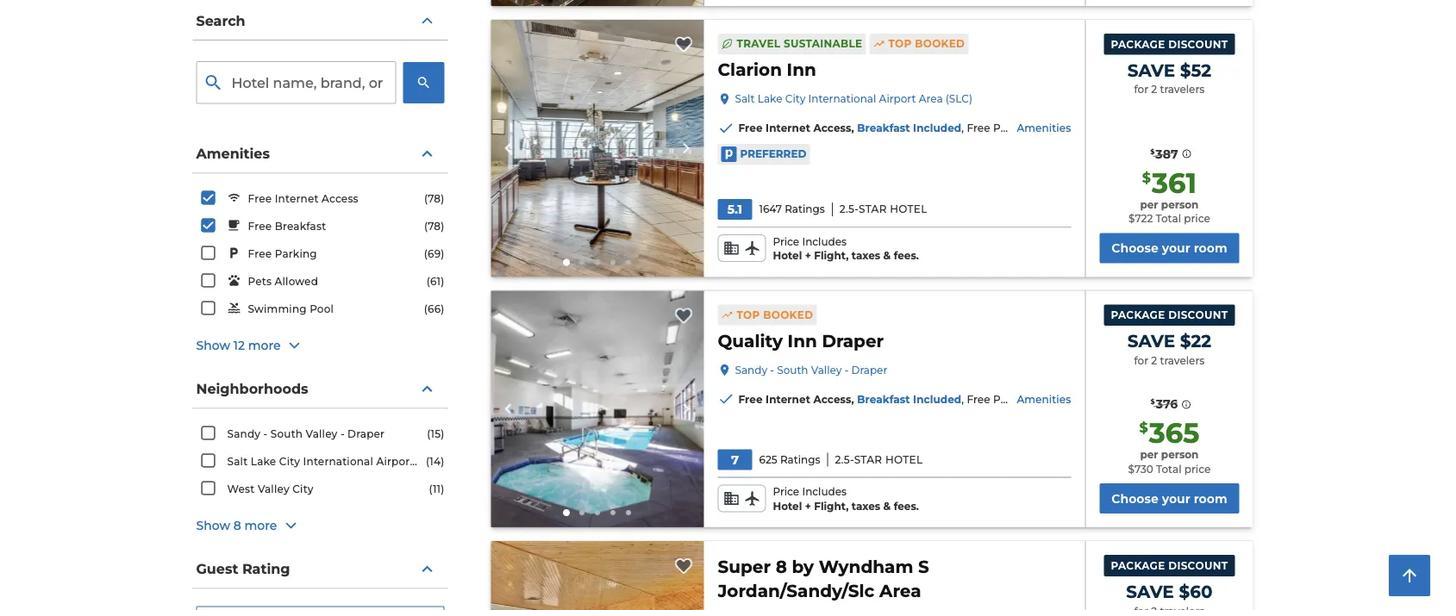 Task type: locate. For each thing, give the bounding box(es) containing it.
2 down save $52
[[1151, 83, 1157, 96]]

0 vertical spatial inn
[[787, 59, 816, 80]]

2 choose your room button from the top
[[1100, 484, 1240, 514]]

price down the 361
[[1184, 213, 1210, 225]]

city down clarion inn element
[[785, 93, 806, 105]]

2 go to image #4 image from the top
[[610, 510, 616, 516]]

0 vertical spatial go to image #2 image
[[579, 260, 585, 265]]

1 horizontal spatial salt
[[735, 93, 755, 105]]

ratings
[[785, 203, 825, 215], [780, 454, 820, 466]]

2.5-star hotel for 365
[[835, 454, 923, 466]]

quality inn draper element
[[718, 329, 884, 353]]

1 vertical spatial price
[[1185, 463, 1211, 476]]

1 vertical spatial room
[[1194, 491, 1228, 506]]

2 included from the top
[[913, 393, 962, 406]]

1 package discount from the top
[[1111, 38, 1228, 50]]

1 vertical spatial 2.5-star hotel
[[835, 454, 923, 466]]

ratings for 361
[[785, 203, 825, 215]]

sandy
[[735, 364, 768, 376], [227, 428, 261, 440]]

south down neighborhoods dropdown button
[[271, 428, 303, 440]]

$ inside $ 376
[[1151, 398, 1155, 406]]

1 vertical spatial swimming
[[248, 303, 307, 315]]

price
[[773, 235, 800, 248], [773, 486, 800, 498]]

price for 365
[[1185, 463, 1211, 476]]

1 vertical spatial ratings
[[780, 454, 820, 466]]

1 vertical spatial access
[[322, 192, 359, 205]]

breakfast
[[857, 122, 910, 134], [275, 220, 326, 233], [857, 393, 910, 406]]

$ 365 per person $730 total price
[[1128, 416, 1211, 476]]

more inside show 12 more button
[[248, 339, 281, 353]]

price down 1647 ratings
[[773, 235, 800, 248]]

go to image #2 image
[[579, 260, 585, 265], [579, 510, 585, 516]]

go to image #1 image for 365
[[563, 510, 570, 516]]

fitness
[[1205, 122, 1243, 134], [1130, 393, 1168, 406]]

1 horizontal spatial fitness
[[1205, 122, 1243, 134]]

price inside $ 365 per person $730 total price
[[1185, 463, 1211, 476]]

1 vertical spatial 2
[[1151, 355, 1157, 367]]

2 vertical spatial airport
[[376, 455, 414, 468]]

hotel
[[890, 203, 927, 215], [773, 250, 802, 262], [885, 454, 923, 466], [773, 500, 802, 513]]

2.5-star hotel
[[840, 203, 927, 215], [835, 454, 923, 466]]

guest
[[196, 561, 238, 578]]

per for 361
[[1140, 198, 1158, 211]]

travel sustainable
[[737, 37, 863, 50]]

0 vertical spatial person
[[1161, 198, 1199, 211]]

save left $52
[[1128, 60, 1175, 81]]

lake up west valley city
[[251, 455, 276, 468]]

1 vertical spatial &
[[883, 500, 891, 513]]

1 vertical spatial save
[[1128, 331, 1175, 352]]

package discount
[[1111, 38, 1228, 50], [1111, 309, 1228, 322], [1111, 560, 1228, 572]]

show
[[196, 339, 230, 353], [196, 519, 230, 534]]

included
[[913, 122, 962, 134], [913, 393, 962, 406]]

2 price from the top
[[1185, 463, 1211, 476]]

1 horizontal spatial top booked
[[889, 37, 965, 50]]

1 horizontal spatial international
[[808, 93, 876, 105]]

1 includes from the top
[[802, 235, 847, 248]]

choose for 361
[[1112, 241, 1159, 256]]

package discount up save $52
[[1111, 38, 1228, 50]]

0 vertical spatial room
[[1194, 241, 1228, 256]]

2 for 2 travelers from the top
[[1134, 355, 1205, 367]]

2 vertical spatial internet
[[766, 393, 811, 406]]

0 vertical spatial discount
[[1169, 38, 1228, 50]]

your for 365
[[1162, 491, 1191, 506]]

0 horizontal spatial international
[[303, 455, 373, 468]]

2 go to image #2 image from the top
[[579, 510, 585, 516]]

more down west valley city
[[244, 519, 277, 534]]

discount up $52
[[1169, 38, 1228, 50]]

- down quality inn draper element
[[845, 364, 849, 376]]

go to image #1 image
[[563, 259, 570, 266], [563, 510, 570, 516]]

2 for 365
[[1151, 355, 1157, 367]]

room for 361
[[1194, 241, 1228, 256]]

2 horizontal spatial swimming
[[1115, 122, 1173, 134]]

pool, up 387
[[1176, 122, 1202, 134]]

2 go to image #5 image from the top
[[626, 510, 631, 516]]

2 package from the top
[[1111, 309, 1165, 322]]

valley down quality inn draper element
[[811, 364, 842, 376]]

1 vertical spatial go to image #3 image
[[595, 510, 600, 516]]

price inside '$ 361 per person $722 total price'
[[1184, 213, 1210, 225]]

2 person from the top
[[1161, 449, 1199, 461]]

2 for from the top
[[1134, 355, 1149, 367]]

1 price includes hotel + flight, taxes & fees. from the top
[[773, 235, 919, 262]]

package discount for 361
[[1111, 38, 1228, 50]]

free for free parking
[[248, 248, 272, 260]]

save for 361
[[1128, 60, 1175, 81]]

8 for show
[[233, 519, 241, 534]]

8 left by
[[776, 557, 787, 578]]

1 vertical spatial sandy - south valley - draper
[[227, 428, 385, 440]]

star right 1647 ratings
[[859, 203, 887, 215]]

total inside $ 365 per person $730 total price
[[1156, 463, 1182, 476]]

preferred
[[740, 148, 807, 160]]

top right sustainable
[[889, 37, 912, 50]]

0 horizontal spatial 8
[[233, 519, 241, 534]]

flight, down 1647 ratings
[[814, 250, 849, 262]]

included for 361
[[913, 122, 962, 134]]

area inside super 8 by wyndham s jordan/sandy/slc area
[[880, 581, 921, 602]]

&
[[883, 250, 891, 262], [883, 500, 891, 513]]

1 vertical spatial star
[[854, 454, 882, 466]]

+ down 1647 ratings
[[805, 250, 811, 262]]

includes down 1647 ratings
[[802, 235, 847, 248]]

0 vertical spatial parking,
[[993, 122, 1038, 134]]

ratings for 365
[[780, 454, 820, 466]]

1 go to image #4 image from the top
[[610, 260, 616, 265]]

1 vertical spatial travelers
[[1160, 355, 1205, 367]]

2 taxes from the top
[[852, 500, 881, 513]]

flight, down 625 ratings
[[814, 500, 849, 513]]

2 photo carousel region from the top
[[491, 20, 704, 277]]

1647
[[759, 203, 782, 215]]

discount up $22
[[1169, 309, 1228, 322]]

$ inside $ 387
[[1151, 148, 1155, 156]]

per up $722
[[1140, 198, 1158, 211]]

1 (78) from the top
[[424, 192, 445, 205]]

0 horizontal spatial fitness
[[1130, 393, 1168, 406]]

center, left shuttle,
[[1246, 122, 1284, 134]]

save $22
[[1128, 331, 1212, 352]]

0 vertical spatial fees.
[[894, 250, 919, 262]]

west valley city
[[227, 483, 314, 495]]

5.1
[[728, 202, 743, 217]]

1 horizontal spatial valley
[[306, 428, 338, 440]]

1 vertical spatial +
[[805, 500, 811, 513]]

1 vertical spatial for
[[1134, 355, 1149, 367]]

choose your room button down $730
[[1100, 484, 1240, 514]]

pets left allowed,
[[1040, 122, 1064, 134]]

sandy - south valley - draper
[[735, 364, 888, 376], [227, 428, 385, 440]]

2 price includes hotel + flight, taxes & fees. from the top
[[773, 486, 919, 513]]

inn
[[787, 59, 816, 80], [788, 330, 817, 351]]

2 fees. from the top
[[894, 500, 919, 513]]

package
[[1111, 38, 1165, 50], [1111, 309, 1165, 322], [1111, 560, 1165, 572]]

per up $730
[[1140, 449, 1158, 461]]

2 discount from the top
[[1169, 309, 1228, 322]]

1 vertical spatial total
[[1156, 463, 1182, 476]]

- down quality
[[770, 364, 774, 376]]

clarion inn element
[[718, 58, 816, 82]]

1 go to image #2 image from the top
[[579, 260, 585, 265]]

guest rating
[[196, 561, 290, 578]]

+ for 365
[[805, 500, 811, 513]]

valley for (14)
[[306, 428, 338, 440]]

photo carousel region
[[491, 0, 704, 6], [491, 20, 704, 277], [491, 291, 704, 528], [491, 541, 704, 611]]

2 vertical spatial amenities
[[1017, 393, 1071, 406]]

per inside $ 365 per person $730 total price
[[1140, 449, 1158, 461]]

internet up "free breakfast"
[[275, 192, 319, 205]]

8
[[233, 519, 241, 534], [776, 557, 787, 578]]

amenities
[[1017, 122, 1071, 134], [196, 145, 270, 162], [1017, 393, 1071, 406]]

$ inside $ 365 per person $730 total price
[[1140, 419, 1148, 436]]

access for 361
[[814, 122, 852, 134]]

valley down neighborhoods dropdown button
[[306, 428, 338, 440]]

choose your room down $722
[[1112, 241, 1228, 256]]

south
[[777, 364, 808, 376], [271, 428, 303, 440]]

price includes hotel + flight, taxes & fees. down 1647 ratings
[[773, 235, 919, 262]]

price down 625 ratings
[[773, 486, 800, 498]]

8 for super
[[776, 557, 787, 578]]

sandy - south valley - draper down quality inn draper element
[[735, 364, 888, 376]]

inn right quality
[[788, 330, 817, 351]]

8 inside button
[[233, 519, 241, 534]]

discount
[[1169, 38, 1228, 50], [1169, 309, 1228, 322], [1169, 560, 1228, 572]]

1 choose your room from the top
[[1112, 241, 1228, 256]]

valley right west
[[258, 483, 290, 495]]

1 vertical spatial center,
[[1171, 393, 1209, 406]]

package up save $22
[[1111, 309, 1165, 322]]

package discount up 'save $60'
[[1111, 560, 1228, 572]]

breakfast image
[[491, 20, 704, 277]]

star
[[859, 203, 887, 215], [854, 454, 882, 466]]

2.5- right 1647 ratings
[[840, 203, 859, 215]]

includes down 625 ratings
[[802, 486, 847, 498]]

3 package discount from the top
[[1111, 560, 1228, 572]]

0 vertical spatial south
[[777, 364, 808, 376]]

save $52
[[1128, 60, 1212, 81]]

total right $722
[[1156, 213, 1181, 225]]

1 horizontal spatial airport
[[879, 93, 916, 105]]

1 vertical spatial inn
[[788, 330, 817, 351]]

shuttle,
[[1327, 122, 1368, 134]]

1 vertical spatial your
[[1162, 491, 1191, 506]]

more for amenities
[[248, 339, 281, 353]]

1 vertical spatial price
[[773, 486, 800, 498]]

allowed,
[[1067, 122, 1112, 134]]

go to image #4 image for 365
[[610, 510, 616, 516]]

$ left 376
[[1151, 398, 1155, 406]]

1 taxes from the top
[[852, 250, 881, 262]]

your down '$ 361 per person $722 total price'
[[1162, 241, 1191, 256]]

internet down quality inn draper element
[[766, 393, 811, 406]]

2 & from the top
[[883, 500, 891, 513]]

for down save $52
[[1134, 83, 1149, 96]]

1 for 2 travelers from the top
[[1134, 83, 1205, 96]]

0 vertical spatial (78)
[[424, 192, 445, 205]]

1 vertical spatial more
[[244, 519, 277, 534]]

parking
[[275, 248, 317, 260]]

2 includes from the top
[[802, 486, 847, 498]]

salt
[[735, 93, 755, 105], [227, 455, 248, 468]]

0 horizontal spatial (slc)
[[445, 455, 473, 468]]

price includes hotel + flight, taxes & fees. for 365
[[773, 486, 919, 513]]

top booked
[[889, 37, 965, 50], [737, 309, 813, 321]]

0 horizontal spatial center,
[[1171, 393, 1209, 406]]

center, left 'spa,'
[[1171, 393, 1209, 406]]

1 vertical spatial salt lake city international airport area (slc)
[[227, 455, 473, 468]]

1 & from the top
[[883, 250, 891, 262]]

12
[[233, 339, 245, 353]]

0 vertical spatial package
[[1111, 38, 1165, 50]]

$ for 365
[[1140, 419, 1148, 436]]

more right 12
[[248, 339, 281, 353]]

1 package from the top
[[1111, 38, 1165, 50]]

1 person from the top
[[1161, 198, 1199, 211]]

1 go to image #1 image from the top
[[563, 259, 570, 266]]

amenities for 361
[[1017, 122, 1071, 134]]

1 vertical spatial show
[[196, 519, 230, 534]]

lake
[[758, 93, 783, 105], [251, 455, 276, 468]]

1 included from the top
[[913, 122, 962, 134]]

sandy for amenities
[[735, 364, 768, 376]]

0 vertical spatial booked
[[915, 37, 965, 50]]

restaurant, left no
[[1237, 393, 1299, 406]]

pool
[[310, 303, 334, 315]]

0 vertical spatial includes
[[802, 235, 847, 248]]

(78) for free breakfast
[[424, 220, 445, 232]]

show 8 more
[[196, 519, 277, 534]]

$22
[[1180, 331, 1212, 352]]

restaurant, left the ac
[[1371, 122, 1432, 134]]

0 vertical spatial package discount
[[1111, 38, 1228, 50]]

0 vertical spatial flight,
[[814, 250, 849, 262]]

2 parking, from the top
[[993, 393, 1038, 406]]

0 horizontal spatial sandy
[[227, 428, 261, 440]]

2.5- for 361
[[840, 203, 859, 215]]

2 package discount from the top
[[1111, 309, 1228, 322]]

2
[[1151, 83, 1157, 96], [1151, 355, 1157, 367]]

room
[[1194, 241, 1228, 256], [1194, 491, 1228, 506]]

total
[[1156, 213, 1181, 225], [1156, 463, 1182, 476]]

0 vertical spatial taxes
[[852, 250, 881, 262]]

sandy - south valley - draper down neighborhoods dropdown button
[[227, 428, 385, 440]]

star for 365
[[854, 454, 882, 466]]

go to image #4 image for 361
[[610, 260, 616, 265]]

$
[[1151, 148, 1155, 156], [1142, 169, 1151, 186], [1151, 398, 1155, 406], [1140, 419, 1148, 436]]

valley
[[811, 364, 842, 376], [306, 428, 338, 440], [258, 483, 290, 495]]

2 go to image #1 image from the top
[[563, 510, 570, 516]]

2 room from the top
[[1194, 491, 1228, 506]]

0 vertical spatial travelers
[[1160, 83, 1205, 96]]

1 discount from the top
[[1169, 38, 1228, 50]]

inn for 361
[[787, 59, 816, 80]]

south for amenities
[[777, 364, 808, 376]]

free
[[739, 122, 763, 134], [967, 122, 991, 134], [248, 192, 272, 205], [248, 220, 272, 233], [248, 248, 272, 260], [739, 393, 763, 406], [967, 393, 991, 406]]

for
[[1134, 83, 1149, 96], [1134, 355, 1149, 367]]

airport
[[879, 93, 916, 105], [1287, 122, 1324, 134], [376, 455, 414, 468]]

fees.
[[894, 250, 919, 262], [894, 500, 919, 513]]

$ left the 361
[[1142, 169, 1151, 186]]

internet up preferred
[[766, 122, 811, 134]]

1 your from the top
[[1162, 241, 1191, 256]]

2 down save $22
[[1151, 355, 1157, 367]]

$52
[[1180, 60, 1212, 81]]

& for 361
[[883, 250, 891, 262]]

for 2 travelers down save $22
[[1134, 355, 1205, 367]]

for 2 travelers down save $52
[[1134, 83, 1205, 96]]

show left 12
[[196, 339, 230, 353]]

quality
[[718, 330, 783, 351]]

1 horizontal spatial 8
[[776, 557, 787, 578]]

0 horizontal spatial sandy - south valley - draper
[[227, 428, 385, 440]]

south for (14)
[[271, 428, 303, 440]]

salt lake city international airport area (slc) up show 8 more button
[[227, 455, 473, 468]]

1 horizontal spatial swimming
[[1040, 393, 1099, 406]]

choose down $730
[[1112, 491, 1159, 506]]

2 vertical spatial package discount
[[1111, 560, 1228, 572]]

parking,
[[993, 122, 1038, 134], [993, 393, 1038, 406]]

0 vertical spatial choose your room button
[[1100, 233, 1240, 263]]

package up save $52
[[1111, 38, 1165, 50]]

show up guest
[[196, 519, 230, 534]]

international down sustainable
[[808, 93, 876, 105]]

2 2 from the top
[[1151, 355, 1157, 367]]

star for 361
[[859, 203, 887, 215]]

1 choose your room button from the top
[[1100, 233, 1240, 263]]

salt lake city international airport area (slc) down sustainable
[[735, 93, 973, 105]]

center,
[[1246, 122, 1284, 134], [1171, 393, 1209, 406]]

1 horizontal spatial lake
[[758, 93, 783, 105]]

save left $22
[[1128, 331, 1175, 352]]

go to image #2 image for 361
[[579, 260, 585, 265]]

0 horizontal spatial booked
[[763, 309, 813, 321]]

pool, left $ 376
[[1101, 393, 1127, 406]]

top up quality
[[737, 309, 760, 321]]

save for 365
[[1128, 331, 1175, 352]]

ratings right 625 in the bottom of the page
[[780, 454, 820, 466]]

person down 387
[[1161, 198, 1199, 211]]

2 flight, from the top
[[814, 500, 849, 513]]

1 horizontal spatial restaurant,
[[1371, 122, 1432, 134]]

1 fees. from the top
[[894, 250, 919, 262]]

free parking
[[248, 248, 317, 260]]

0 vertical spatial price
[[1184, 213, 1210, 225]]

0 vertical spatial price
[[773, 235, 800, 248]]

flight, for 365
[[814, 500, 849, 513]]

choose your room down $730
[[1112, 491, 1228, 506]]

1 flight, from the top
[[814, 250, 849, 262]]

choose your room
[[1112, 241, 1228, 256], [1112, 491, 1228, 506]]

2 go to image #3 image from the top
[[595, 510, 600, 516]]

2 choose from the top
[[1112, 491, 1159, 506]]

travelers down save $22
[[1160, 355, 1205, 367]]

pool,
[[1176, 122, 1202, 134], [1101, 393, 1127, 406]]

for for 365
[[1134, 355, 1149, 367]]

1 vertical spatial sandy
[[227, 428, 261, 440]]

person inside '$ 361 per person $722 total price'
[[1161, 198, 1199, 211]]

1 vertical spatial parking,
[[993, 393, 1038, 406]]

fitness up the '365'
[[1130, 393, 1168, 406]]

price down the '365'
[[1185, 463, 1211, 476]]

breakfast for 361
[[857, 122, 910, 134]]

allowed
[[275, 275, 318, 288]]

room down '$ 361 per person $722 total price'
[[1194, 241, 1228, 256]]

access down sustainable
[[814, 122, 852, 134]]

$ for 361
[[1142, 169, 1151, 186]]

1 parking, from the top
[[993, 122, 1038, 134]]

fitness down $52
[[1205, 122, 1243, 134]]

lake down clarion inn element
[[758, 93, 783, 105]]

1 vertical spatial airport
[[1287, 122, 1324, 134]]

price for 365
[[773, 486, 800, 498]]

choose down $722
[[1112, 241, 1159, 256]]

1 vertical spatial included
[[913, 393, 962, 406]]

total inside '$ 361 per person $722 total price'
[[1156, 213, 1181, 225]]

2 show from the top
[[196, 519, 230, 534]]

0 vertical spatial go to image #5 image
[[626, 260, 631, 265]]

area
[[919, 93, 943, 105], [417, 455, 442, 468], [880, 581, 921, 602]]

access
[[814, 122, 852, 134], [322, 192, 359, 205], [814, 393, 852, 406]]

2.5-
[[840, 203, 859, 215], [835, 454, 854, 466]]

super 8 by wyndham s jordan/sandy/slc area element
[[718, 555, 1071, 603]]

1 go to image #3 image from the top
[[595, 260, 600, 265]]

3 discount from the top
[[1169, 560, 1228, 572]]

sandy down neighborhoods
[[227, 428, 261, 440]]

1 horizontal spatial sandy
[[735, 364, 768, 376]]

0 vertical spatial save
[[1128, 60, 1175, 81]]

+ down 625 ratings
[[805, 500, 811, 513]]

(61)
[[427, 275, 445, 288]]

save
[[1128, 60, 1175, 81], [1128, 331, 1175, 352], [1126, 581, 1174, 603]]

person down 376
[[1161, 449, 1199, 461]]

2 vertical spatial breakfast
[[857, 393, 910, 406]]

inn down travel sustainable
[[787, 59, 816, 80]]

valley for amenities
[[811, 364, 842, 376]]

8 down west
[[233, 519, 241, 534]]

1 price from the top
[[1184, 213, 1210, 225]]

more inside show 8 more button
[[244, 519, 277, 534]]

breakfast for 365
[[857, 393, 910, 406]]

city up west valley city
[[279, 455, 300, 468]]

2 travelers from the top
[[1160, 355, 1205, 367]]

person inside $ 365 per person $730 total price
[[1161, 449, 1199, 461]]

international up show 8 more button
[[303, 455, 373, 468]]

total right $730
[[1156, 463, 1182, 476]]

$ inside '$ 361 per person $722 total price'
[[1142, 169, 1151, 186]]

swimming
[[1115, 122, 1173, 134], [248, 303, 307, 315], [1040, 393, 1099, 406]]

sandy down quality
[[735, 364, 768, 376]]

0 vertical spatial salt lake city international airport area (slc)
[[735, 93, 973, 105]]

$ 361 per person $722 total price
[[1129, 166, 1210, 225]]

1 show from the top
[[196, 339, 230, 353]]

0 horizontal spatial salt lake city international airport area (slc)
[[227, 455, 473, 468]]

0 vertical spatial show
[[196, 339, 230, 353]]

365
[[1149, 416, 1200, 450]]

price for 361
[[773, 235, 800, 248]]

room down $ 365 per person $730 total price
[[1194, 491, 1228, 506]]

(slc)
[[946, 93, 973, 105], [445, 455, 473, 468]]

-
[[770, 364, 774, 376], [845, 364, 849, 376], [264, 428, 268, 440], [341, 428, 345, 440]]

go to image #5 image
[[626, 260, 631, 265], [626, 510, 631, 516]]

person
[[1161, 198, 1199, 211], [1161, 449, 1199, 461]]

save left $60
[[1126, 581, 1174, 603]]

choose your room button
[[1100, 233, 1240, 263], [1100, 484, 1240, 514]]

$ left the '365'
[[1140, 419, 1148, 436]]

pets down free parking
[[248, 275, 272, 288]]

1 vertical spatial package discount
[[1111, 309, 1228, 322]]

1 vertical spatial package
[[1111, 309, 1165, 322]]

2 your from the top
[[1162, 491, 1191, 506]]

price
[[1184, 213, 1210, 225], [1185, 463, 1211, 476]]

restaurant,
[[1371, 122, 1432, 134], [1237, 393, 1299, 406]]

1 go to image #5 image from the top
[[626, 260, 631, 265]]

0 vertical spatial internet
[[766, 122, 811, 134]]

ratings right 1647
[[785, 203, 825, 215]]

0 vertical spatial 8
[[233, 519, 241, 534]]

3 photo carousel region from the top
[[491, 291, 704, 528]]

salt down "clarion"
[[735, 93, 755, 105]]

,
[[852, 122, 854, 134], [962, 122, 964, 134], [852, 393, 854, 406], [962, 393, 964, 406]]

0 horizontal spatial swimming
[[248, 303, 307, 315]]

2 choose your room from the top
[[1112, 491, 1228, 506]]

sustainable
[[784, 37, 863, 50]]

access down amenities dropdown button
[[322, 192, 359, 205]]

1 2 from the top
[[1151, 83, 1157, 96]]

2 price from the top
[[773, 486, 800, 498]]

2 + from the top
[[805, 500, 811, 513]]

0 vertical spatial top
[[889, 37, 912, 50]]

1 travelers from the top
[[1160, 83, 1205, 96]]

taxes
[[852, 250, 881, 262], [852, 500, 881, 513]]

price includes hotel + flight, taxes & fees. down 625 ratings
[[773, 486, 919, 513]]

1 price from the top
[[773, 235, 800, 248]]

1 room from the top
[[1194, 241, 1228, 256]]

go to image #4 image
[[610, 260, 616, 265], [610, 510, 616, 516]]

choose your room button down $722
[[1100, 233, 1240, 263]]

2 vertical spatial area
[[880, 581, 921, 602]]

1 vertical spatial 8
[[776, 557, 787, 578]]

(14)
[[426, 455, 445, 468]]

1 vertical spatial choose your room button
[[1100, 484, 1240, 514]]

0 horizontal spatial top
[[737, 309, 760, 321]]

taxes for 361
[[852, 250, 881, 262]]

salt up west
[[227, 455, 248, 468]]

1 choose from the top
[[1112, 241, 1159, 256]]

show for amenities
[[196, 339, 230, 353]]

$ left 387
[[1151, 148, 1155, 156]]

city for (14)
[[279, 455, 300, 468]]

1 vertical spatial person
[[1161, 449, 1199, 461]]

discount up $60
[[1169, 560, 1228, 572]]

1 for from the top
[[1134, 83, 1149, 96]]

2 (78) from the top
[[424, 220, 445, 232]]

price for 361
[[1184, 213, 1210, 225]]

more for neighborhoods
[[244, 519, 277, 534]]

draper
[[822, 330, 884, 351], [851, 364, 888, 376], [348, 428, 385, 440]]

2.5- for 365
[[835, 454, 854, 466]]

go to image #3 image
[[595, 260, 600, 265], [595, 510, 600, 516]]

fees. for 361
[[894, 250, 919, 262]]

choose your room for 361
[[1112, 241, 1228, 256]]

rating
[[242, 561, 290, 578]]

1 per from the top
[[1140, 198, 1158, 211]]

jordan/sandy/slc
[[718, 581, 875, 602]]

8 inside super 8 by wyndham s jordan/sandy/slc area
[[776, 557, 787, 578]]

0 vertical spatial restaurant,
[[1371, 122, 1432, 134]]

1 vertical spatial city
[[279, 455, 300, 468]]

0 vertical spatial for
[[1134, 83, 1149, 96]]

2 per from the top
[[1140, 449, 1158, 461]]

travelers down save $52
[[1160, 83, 1205, 96]]

per inside '$ 361 per person $722 total price'
[[1140, 198, 1158, 211]]

0 vertical spatial total
[[1156, 213, 1181, 225]]

0 vertical spatial for 2 travelers
[[1134, 83, 1205, 96]]

1 + from the top
[[805, 250, 811, 262]]

(69)
[[424, 247, 445, 260]]

person for 365
[[1161, 449, 1199, 461]]

show 8 more button
[[196, 516, 445, 537]]

price includes hotel + flight, taxes & fees.
[[773, 235, 919, 262], [773, 486, 919, 513]]

city up show 8 more button
[[292, 483, 314, 495]]

star right 625 ratings
[[854, 454, 882, 466]]



Task type: describe. For each thing, give the bounding box(es) containing it.
amenities for 365
[[1017, 393, 1071, 406]]

go to image #5 image for 365
[[626, 510, 631, 516]]

free internet access
[[248, 192, 359, 205]]

387
[[1156, 147, 1178, 161]]

neighborhoods button
[[193, 370, 448, 409]]

sandy - south valley - draper for (14)
[[227, 428, 385, 440]]

361
[[1152, 166, 1197, 199]]

discount for 365
[[1169, 309, 1228, 322]]

0 vertical spatial lake
[[758, 93, 783, 105]]

free internet access , breakfast included , free parking, swimming pool, fitness center, spa, restaurant, no smoking rooms/faciliti
[[739, 393, 1444, 406]]

clarion
[[718, 59, 782, 80]]

0 horizontal spatial lake
[[251, 455, 276, 468]]

0 vertical spatial (slc)
[[946, 93, 973, 105]]

draper for amenities
[[851, 364, 888, 376]]

sandy - south valley - draper for amenities
[[735, 364, 888, 376]]

swimming pool
[[248, 303, 334, 315]]

save $60
[[1126, 581, 1213, 603]]

go to image #5 image for 361
[[626, 260, 631, 265]]

discount for 361
[[1169, 38, 1228, 50]]

access for 365
[[814, 393, 852, 406]]

package discount for 365
[[1111, 309, 1228, 322]]

0 horizontal spatial salt
[[227, 455, 248, 468]]

amenities button
[[193, 135, 448, 174]]

4 photo carousel region from the top
[[491, 541, 704, 611]]

ac
[[1435, 122, 1444, 134]]

0 vertical spatial draper
[[822, 330, 884, 351]]

0 vertical spatial area
[[919, 93, 943, 105]]

1 vertical spatial pool,
[[1101, 393, 1127, 406]]

1 photo carousel region from the top
[[491, 0, 704, 6]]

2 for 361
[[1151, 83, 1157, 96]]

for 2 travelers for 361
[[1134, 83, 1205, 96]]

3 package from the top
[[1111, 560, 1165, 572]]

per for 365
[[1140, 449, 1158, 461]]

choose your room for 365
[[1112, 491, 1228, 506]]

on site image
[[491, 291, 704, 528]]

includes for 365
[[802, 486, 847, 498]]

city for (11)
[[292, 483, 314, 495]]

2 vertical spatial valley
[[258, 483, 290, 495]]

1 horizontal spatial center,
[[1246, 122, 1284, 134]]

your for 361
[[1162, 241, 1191, 256]]

1 vertical spatial top booked
[[737, 309, 813, 321]]

1 vertical spatial breakfast
[[275, 220, 326, 233]]

choose for 365
[[1112, 491, 1159, 506]]

1 vertical spatial restaurant,
[[1237, 393, 1299, 406]]

internet for 361
[[766, 122, 811, 134]]

0 vertical spatial swimming
[[1115, 122, 1173, 134]]

for 2 travelers for 365
[[1134, 355, 1205, 367]]

super
[[718, 557, 771, 578]]

sandy for (14)
[[227, 428, 261, 440]]

price includes hotel + flight, taxes & fees. for 361
[[773, 235, 919, 262]]

2 vertical spatial swimming
[[1040, 393, 1099, 406]]

+ for 361
[[805, 250, 811, 262]]

pets allowed
[[248, 275, 318, 288]]

internet for 365
[[766, 393, 811, 406]]

376
[[1156, 397, 1178, 412]]

go to image #2 image for 365
[[579, 510, 585, 516]]

go to image #3 image for 361
[[595, 260, 600, 265]]

smoking
[[1319, 393, 1367, 406]]

go to image #1 image for 361
[[563, 259, 570, 266]]

clarion inn
[[718, 59, 816, 80]]

1 vertical spatial booked
[[763, 309, 813, 321]]

for for 361
[[1134, 83, 1149, 96]]

travelers for 361
[[1160, 83, 1205, 96]]

& for 365
[[883, 500, 891, 513]]

2 horizontal spatial airport
[[1287, 122, 1324, 134]]

$ 387
[[1151, 147, 1178, 161]]

search button
[[193, 2, 448, 41]]

free for free internet access , breakfast included , free parking, swimming pool, fitness center, spa, restaurant, no smoking rooms/faciliti
[[739, 393, 763, 406]]

guest rating button
[[193, 551, 448, 589]]

1 vertical spatial international
[[303, 455, 373, 468]]

search
[[196, 12, 245, 29]]

spa,
[[1212, 393, 1235, 406]]

travelers for 365
[[1160, 355, 1205, 367]]

flight, for 361
[[814, 250, 849, 262]]

free for free internet access , breakfast included , free parking, pets allowed, swimming pool, fitness center, airport shuttle, restaurant, ac
[[739, 122, 763, 134]]

(78) for free internet access
[[424, 192, 445, 205]]

quality inn draper
[[718, 330, 884, 351]]

1 horizontal spatial pets
[[1040, 122, 1064, 134]]

0 vertical spatial city
[[785, 93, 806, 105]]

total for 361
[[1156, 213, 1181, 225]]

go to image #3 image for 365
[[595, 510, 600, 516]]

$722
[[1129, 213, 1153, 225]]

wyndham
[[819, 557, 914, 578]]

- down neighborhoods
[[264, 428, 268, 440]]

1647 ratings
[[759, 203, 825, 215]]

2.5-star hotel for 361
[[840, 203, 927, 215]]

(66)
[[424, 303, 445, 315]]

1 vertical spatial (slc)
[[445, 455, 473, 468]]

1 horizontal spatial booked
[[915, 37, 965, 50]]

amenities inside dropdown button
[[196, 145, 270, 162]]

2 vertical spatial save
[[1126, 581, 1174, 603]]

fees. for 365
[[894, 500, 919, 513]]

0 vertical spatial salt
[[735, 93, 755, 105]]

draper for (14)
[[348, 428, 385, 440]]

parking, for 361
[[993, 122, 1038, 134]]

by
[[792, 557, 814, 578]]

1 vertical spatial top
[[737, 309, 760, 321]]

s
[[918, 557, 929, 578]]

0 vertical spatial fitness
[[1205, 122, 1243, 134]]

west
[[227, 483, 255, 495]]

parking, for 365
[[993, 393, 1038, 406]]

choose your room button for 361
[[1100, 233, 1240, 263]]

0 vertical spatial airport
[[879, 93, 916, 105]]

$60
[[1179, 581, 1213, 603]]

total for 365
[[1156, 463, 1182, 476]]

included for 365
[[913, 393, 962, 406]]

inn for 365
[[788, 330, 817, 351]]

Hotel name, brand, or keyword text field
[[196, 61, 396, 104]]

1 vertical spatial internet
[[275, 192, 319, 205]]

free for free breakfast
[[248, 220, 272, 233]]

1 vertical spatial area
[[417, 455, 442, 468]]

person for 361
[[1161, 198, 1199, 211]]

7
[[731, 453, 739, 467]]

- down neighborhoods dropdown button
[[341, 428, 345, 440]]

includes for 361
[[802, 235, 847, 248]]

0 horizontal spatial airport
[[376, 455, 414, 468]]

625 ratings
[[759, 454, 820, 466]]

show for neighborhoods
[[196, 519, 230, 534]]

package for 365
[[1111, 309, 1165, 322]]

room for 365
[[1194, 491, 1228, 506]]

free internet access , breakfast included , free parking, pets allowed, swimming pool, fitness center, airport shuttle, restaurant, ac
[[739, 122, 1444, 134]]

625
[[759, 454, 777, 466]]

$ 376
[[1151, 397, 1178, 412]]

show 12 more button
[[196, 336, 445, 357]]

(11)
[[429, 483, 445, 495]]

$730
[[1128, 463, 1154, 476]]

free breakfast
[[248, 220, 326, 233]]

0 vertical spatial top booked
[[889, 37, 965, 50]]

0 horizontal spatial pets
[[248, 275, 272, 288]]

package for 361
[[1111, 38, 1165, 50]]

0 vertical spatial international
[[808, 93, 876, 105]]

rooms/faciliti
[[1370, 393, 1444, 406]]

choose your room button for 365
[[1100, 484, 1240, 514]]

no
[[1301, 393, 1317, 406]]

$ for 387
[[1151, 148, 1155, 156]]

taxes for 365
[[852, 500, 881, 513]]

(15)
[[427, 428, 445, 440]]

1 vertical spatial fitness
[[1130, 393, 1168, 406]]

free for free internet access
[[248, 192, 272, 205]]

show 12 more
[[196, 339, 281, 353]]

0 vertical spatial pool,
[[1176, 122, 1202, 134]]

neighborhoods
[[196, 381, 308, 397]]

travel
[[737, 37, 781, 50]]

super 8 by wyndham s jordan/sandy/slc area
[[718, 557, 929, 602]]



Task type: vqa. For each thing, say whether or not it's contained in the screenshot.


